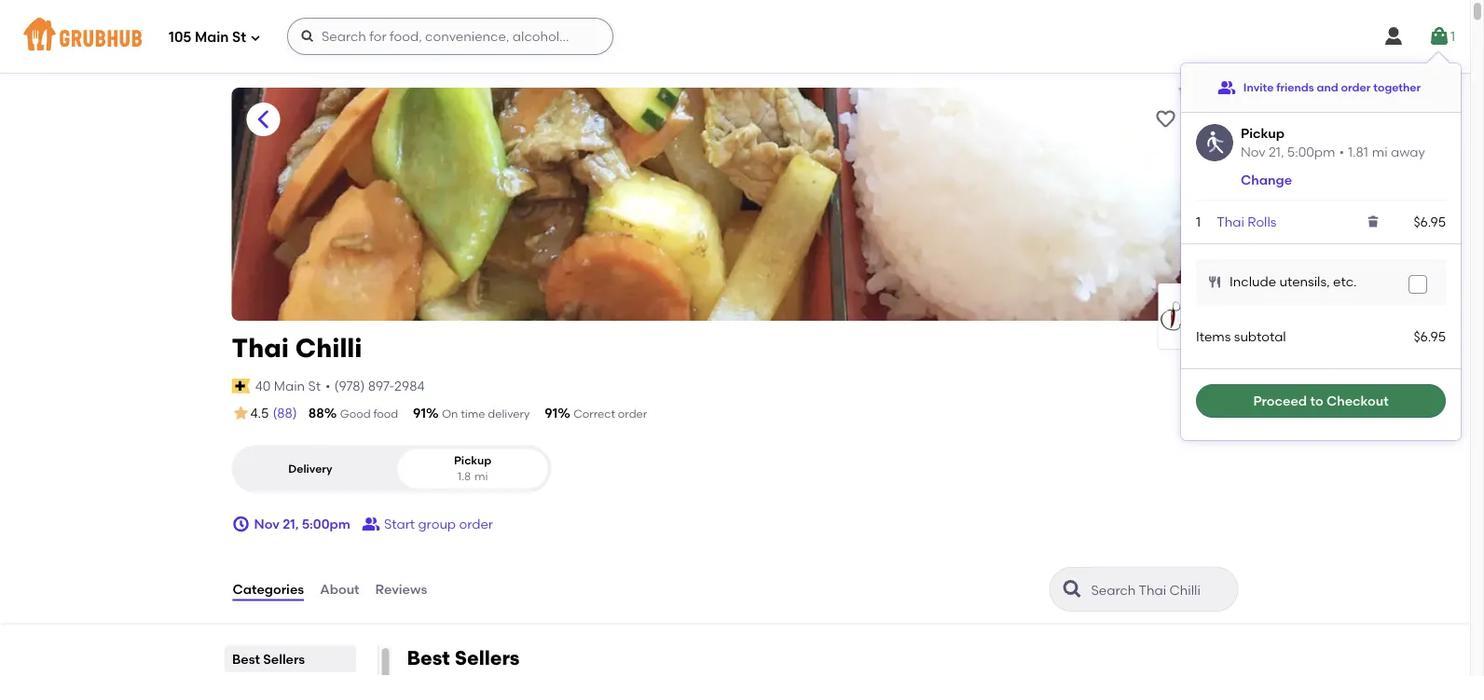 Task type: locate. For each thing, give the bounding box(es) containing it.
0 horizontal spatial st
[[232, 29, 246, 46]]

0 vertical spatial pickup
[[1241, 125, 1285, 141]]

1 horizontal spatial pickup
[[1241, 125, 1285, 141]]

option group
[[232, 445, 552, 492]]

0 vertical spatial nov
[[1241, 144, 1266, 160]]

st up 88
[[308, 378, 321, 394]]

(978) 897-2984 button
[[334, 376, 425, 395]]

0 horizontal spatial mi
[[475, 470, 488, 483]]

5:00pm inside nov 21, 5:00pm button
[[302, 516, 351, 532]]

people icon image left invite
[[1218, 78, 1236, 97]]

0 horizontal spatial 1
[[1196, 214, 1201, 229]]

away
[[1391, 144, 1426, 160]]

21, down "delivery" on the left bottom
[[283, 516, 299, 532]]

91 down 2984
[[413, 405, 426, 421]]

Search for food, convenience, alcohol... search field
[[287, 18, 614, 55]]

items subtotal
[[1196, 329, 1287, 344]]

0 horizontal spatial 21,
[[283, 516, 299, 532]]

tooltip
[[1181, 52, 1461, 440]]

1 inside "button"
[[1451, 28, 1456, 44]]

• left '1.81'
[[1340, 144, 1345, 160]]

0 vertical spatial order
[[1341, 80, 1371, 94]]

0 horizontal spatial 91
[[413, 405, 426, 421]]

1 vertical spatial main
[[274, 378, 305, 394]]

2984
[[395, 378, 425, 394]]

1 91 from the left
[[413, 405, 426, 421]]

thai up 40
[[232, 332, 289, 364]]

1 horizontal spatial nov
[[1241, 144, 1266, 160]]

checkout
[[1327, 393, 1389, 409]]

main right 105
[[195, 29, 229, 46]]

people icon image inside start group order button
[[362, 515, 380, 533]]

1 vertical spatial thai
[[232, 332, 289, 364]]

0 vertical spatial 21,
[[1269, 144, 1285, 160]]

main inside main navigation navigation
[[195, 29, 229, 46]]

pickup
[[1241, 125, 1285, 141], [454, 453, 492, 467]]

1 horizontal spatial people icon image
[[1218, 78, 1236, 97]]

0 vertical spatial $6.95
[[1414, 214, 1446, 229]]

0 vertical spatial st
[[232, 29, 246, 46]]

invite friends and order together button
[[1218, 71, 1421, 104]]

people icon image left the start at the left bottom of the page
[[362, 515, 380, 533]]

2 horizontal spatial svg image
[[1413, 279, 1424, 290]]

0 horizontal spatial best
[[232, 651, 260, 667]]

0 horizontal spatial order
[[459, 516, 493, 532]]

5:00pm
[[1288, 144, 1336, 160], [302, 516, 351, 532]]

main right 40
[[274, 378, 305, 394]]

1 vertical spatial nov
[[254, 516, 280, 532]]

st
[[232, 29, 246, 46], [308, 378, 321, 394]]

91
[[413, 405, 426, 421], [545, 405, 558, 421]]

1 horizontal spatial 91
[[545, 405, 558, 421]]

mi right '1.81'
[[1372, 144, 1388, 160]]

svg image down '1.81'
[[1366, 214, 1381, 229]]

1 button
[[1429, 20, 1456, 53]]

best sellers
[[407, 646, 520, 670], [232, 651, 305, 667]]

mi right 1.8
[[475, 470, 488, 483]]

svg image
[[1383, 25, 1405, 48], [1429, 25, 1451, 48], [300, 29, 315, 44], [250, 32, 261, 43], [1208, 275, 1222, 289]]

pickup nov 21, 5:00pm • 1.81 mi away
[[1241, 125, 1426, 160]]

0 horizontal spatial svg image
[[232, 515, 250, 533]]

nov 21, 5:00pm
[[254, 516, 351, 532]]

1 vertical spatial 5:00pm
[[302, 516, 351, 532]]

0 vertical spatial svg image
[[1366, 214, 1381, 229]]

1 horizontal spatial sellers
[[455, 646, 520, 670]]

svg image
[[1366, 214, 1381, 229], [1413, 279, 1424, 290], [232, 515, 250, 533]]

0 horizontal spatial 5:00pm
[[302, 516, 351, 532]]

5:00pm left '1.81'
[[1288, 144, 1336, 160]]

88
[[308, 405, 324, 421]]

1 vertical spatial svg image
[[1413, 279, 1424, 290]]

$6.95
[[1414, 214, 1446, 229], [1414, 329, 1446, 344]]

40 main st
[[255, 378, 321, 394]]

0 vertical spatial 1
[[1451, 28, 1456, 44]]

nov up the categories
[[254, 516, 280, 532]]

thai for thai chilli
[[232, 332, 289, 364]]

1 horizontal spatial main
[[274, 378, 305, 394]]

together
[[1374, 80, 1421, 94]]

91 right the delivery
[[545, 405, 558, 421]]

0 vertical spatial 5:00pm
[[1288, 144, 1336, 160]]

1 vertical spatial 21,
[[283, 516, 299, 532]]

1 vertical spatial st
[[308, 378, 321, 394]]

1 horizontal spatial 5:00pm
[[1288, 144, 1336, 160]]

thai left rolls
[[1217, 214, 1245, 229]]

2 vertical spatial order
[[459, 516, 493, 532]]

105 main st
[[169, 29, 246, 46]]

nov inside pickup nov 21, 5:00pm • 1.81 mi away
[[1241, 144, 1266, 160]]

Search Thai Chilli search field
[[1090, 581, 1232, 599]]

best down reviews button
[[407, 646, 450, 670]]

order right the group
[[459, 516, 493, 532]]

0 vertical spatial people icon image
[[1218, 78, 1236, 97]]

1 vertical spatial pickup
[[454, 453, 492, 467]]

to
[[1311, 393, 1324, 409]]

subscription pass image
[[232, 378, 251, 393]]

pickup 1.8 mi
[[454, 453, 492, 483]]

svg image right etc. at the right top of page
[[1413, 279, 1424, 290]]

0 vertical spatial main
[[195, 29, 229, 46]]

st inside main navigation navigation
[[232, 29, 246, 46]]

pickup up 1.8
[[454, 453, 492, 467]]

mi inside pickup 1.8 mi
[[475, 470, 488, 483]]

people icon image
[[1218, 78, 1236, 97], [362, 515, 380, 533]]

1 vertical spatial mi
[[475, 470, 488, 483]]

nov up change
[[1241, 144, 1266, 160]]

best sellers down "categories" button
[[232, 651, 305, 667]]

0 vertical spatial •
[[1340, 144, 1345, 160]]

order right "correct"
[[618, 407, 647, 421]]

•
[[1340, 144, 1345, 160], [326, 378, 331, 394]]

pickup icon image
[[1196, 124, 1234, 161]]

• left "(978)"
[[326, 378, 331, 394]]

4.5
[[250, 405, 269, 421]]

0 horizontal spatial sellers
[[263, 651, 305, 667]]

pickup inside pickup nov 21, 5:00pm • 1.81 mi away
[[1241, 125, 1285, 141]]

nov
[[1241, 144, 1266, 160], [254, 516, 280, 532]]

about
[[320, 581, 360, 597]]

0 vertical spatial thai
[[1217, 214, 1245, 229]]

good
[[340, 407, 371, 421]]

order right and
[[1341, 80, 1371, 94]]

21, up change
[[1269, 144, 1285, 160]]

1 horizontal spatial 1
[[1451, 28, 1456, 44]]

main
[[195, 29, 229, 46], [274, 378, 305, 394]]

mi
[[1372, 144, 1388, 160], [475, 470, 488, 483]]

svg image left nov 21, 5:00pm
[[232, 515, 250, 533]]

1 horizontal spatial mi
[[1372, 144, 1388, 160]]

best sellers down reviews button
[[407, 646, 520, 670]]

include
[[1230, 274, 1277, 290]]

reviews
[[375, 581, 427, 597]]

5:00pm down "delivery" on the left bottom
[[302, 516, 351, 532]]

1 horizontal spatial thai
[[1217, 214, 1245, 229]]

categories
[[233, 581, 304, 597]]

reviews button
[[374, 556, 428, 623]]

best
[[407, 646, 450, 670], [232, 651, 260, 667]]

caret left icon image
[[252, 108, 275, 131]]

save this restaurant button
[[1149, 103, 1183, 136]]

order
[[1341, 80, 1371, 94], [618, 407, 647, 421], [459, 516, 493, 532]]

1 horizontal spatial order
[[618, 407, 647, 421]]

pickup down invite
[[1241, 125, 1285, 141]]

main inside 40 main st button
[[274, 378, 305, 394]]

(978)
[[334, 378, 365, 394]]

search icon image
[[1062, 578, 1084, 601]]

1 horizontal spatial 21,
[[1269, 144, 1285, 160]]

share icon image
[[1196, 108, 1218, 131]]

svg image inside nov 21, 5:00pm button
[[232, 515, 250, 533]]

0 horizontal spatial nov
[[254, 516, 280, 532]]

91 for on time delivery
[[413, 405, 426, 421]]

main navigation navigation
[[0, 0, 1471, 73]]

2 vertical spatial svg image
[[232, 515, 250, 533]]

sellers
[[455, 646, 520, 670], [263, 651, 305, 667]]

thai for thai rolls
[[1217, 214, 1245, 229]]

1 vertical spatial people icon image
[[362, 515, 380, 533]]

0 horizontal spatial people icon image
[[362, 515, 380, 533]]

0 horizontal spatial pickup
[[454, 453, 492, 467]]

1
[[1451, 28, 1456, 44], [1196, 214, 1201, 229]]

5:00pm inside pickup nov 21, 5:00pm • 1.81 mi away
[[1288, 144, 1336, 160]]

0 vertical spatial mi
[[1372, 144, 1388, 160]]

40
[[255, 378, 271, 394]]

thai
[[1217, 214, 1245, 229], [232, 332, 289, 364]]

• (978) 897-2984
[[326, 378, 425, 394]]

nov inside nov 21, 5:00pm button
[[254, 516, 280, 532]]

40 main st button
[[254, 376, 322, 396]]

21, inside pickup nov 21, 5:00pm • 1.81 mi away
[[1269, 144, 1285, 160]]

2 horizontal spatial order
[[1341, 80, 1371, 94]]

0 horizontal spatial best sellers
[[232, 651, 305, 667]]

st right 105
[[232, 29, 246, 46]]

0 horizontal spatial thai
[[232, 332, 289, 364]]

1 vertical spatial $6.95
[[1414, 329, 1446, 344]]

21,
[[1269, 144, 1285, 160], [283, 516, 299, 532]]

proceed to checkout
[[1254, 393, 1389, 409]]

people icon image inside the invite friends and order together 'button'
[[1218, 78, 1236, 97]]

1 vertical spatial •
[[326, 378, 331, 394]]

0 horizontal spatial •
[[326, 378, 331, 394]]

pickup for 1.8
[[454, 453, 492, 467]]

best down "categories" button
[[232, 651, 260, 667]]

2 91 from the left
[[545, 405, 558, 421]]

1 horizontal spatial st
[[308, 378, 321, 394]]

correct order
[[574, 407, 647, 421]]

0 horizontal spatial main
[[195, 29, 229, 46]]

1 horizontal spatial •
[[1340, 144, 1345, 160]]

st inside button
[[308, 378, 321, 394]]



Task type: vqa. For each thing, say whether or not it's contained in the screenshot.
grilled for Chicken Club
no



Task type: describe. For each thing, give the bounding box(es) containing it.
invite
[[1244, 80, 1274, 94]]

1 $6.95 from the top
[[1414, 214, 1446, 229]]

good food
[[340, 407, 398, 421]]

1.81
[[1348, 144, 1369, 160]]

st for 105 main st
[[232, 29, 246, 46]]

thai rolls
[[1217, 214, 1277, 229]]

best sellers tab
[[232, 649, 348, 669]]

thai chilli
[[232, 332, 362, 364]]

include utensils, etc.
[[1230, 274, 1357, 290]]

(88)
[[273, 405, 297, 421]]

mi inside pickup nov 21, 5:00pm • 1.81 mi away
[[1372, 144, 1388, 160]]

delivery
[[488, 407, 530, 421]]

time
[[461, 407, 485, 421]]

sellers inside tab
[[263, 651, 305, 667]]

1 vertical spatial order
[[618, 407, 647, 421]]

main for 40
[[274, 378, 305, 394]]

categories button
[[232, 556, 305, 623]]

best sellers inside tab
[[232, 651, 305, 667]]

91 for correct order
[[545, 405, 558, 421]]

star icon image
[[232, 404, 250, 423]]

subtotal
[[1234, 329, 1287, 344]]

start group order
[[384, 516, 493, 532]]

people icon image for invite friends and order together
[[1218, 78, 1236, 97]]

change
[[1241, 171, 1292, 187]]

chilli
[[295, 332, 362, 364]]

save this restaurant image
[[1155, 108, 1177, 131]]

best inside tab
[[232, 651, 260, 667]]

proceed to checkout button
[[1196, 384, 1446, 418]]

on time delivery
[[442, 407, 530, 421]]

order inside the invite friends and order together 'button'
[[1341, 80, 1371, 94]]

1 vertical spatial 1
[[1196, 214, 1201, 229]]

main for 105
[[195, 29, 229, 46]]

tooltip containing pickup
[[1181, 52, 1461, 440]]

nov 21, 5:00pm button
[[232, 507, 351, 541]]

1.8
[[458, 470, 471, 483]]

start
[[384, 516, 415, 532]]

st for 40 main st
[[308, 378, 321, 394]]

• inside pickup nov 21, 5:00pm • 1.81 mi away
[[1340, 144, 1345, 160]]

delivery
[[288, 462, 333, 475]]

svg image inside 1 "button"
[[1429, 25, 1451, 48]]

change button
[[1241, 170, 1292, 189]]

1 horizontal spatial svg image
[[1366, 214, 1381, 229]]

2 $6.95 from the top
[[1414, 329, 1446, 344]]

order inside start group order button
[[459, 516, 493, 532]]

and
[[1317, 80, 1339, 94]]

897-
[[368, 378, 395, 394]]

start group order button
[[362, 507, 493, 541]]

thai chilli logo image
[[1159, 302, 1224, 331]]

21, inside button
[[283, 516, 299, 532]]

proceed
[[1254, 393, 1307, 409]]

thai rolls link
[[1217, 214, 1277, 229]]

rolls
[[1248, 214, 1277, 229]]

correct
[[574, 407, 615, 421]]

105
[[169, 29, 192, 46]]

utensils,
[[1280, 274, 1330, 290]]

on
[[442, 407, 458, 421]]

food
[[373, 407, 398, 421]]

invite friends and order together
[[1244, 80, 1421, 94]]

about button
[[319, 556, 360, 623]]

etc.
[[1333, 274, 1357, 290]]

option group containing pickup
[[232, 445, 552, 492]]

1 horizontal spatial best
[[407, 646, 450, 670]]

group
[[418, 516, 456, 532]]

items
[[1196, 329, 1231, 344]]

friends
[[1277, 80, 1314, 94]]

people icon image for start group order
[[362, 515, 380, 533]]

pickup for nov
[[1241, 125, 1285, 141]]

1 horizontal spatial best sellers
[[407, 646, 520, 670]]



